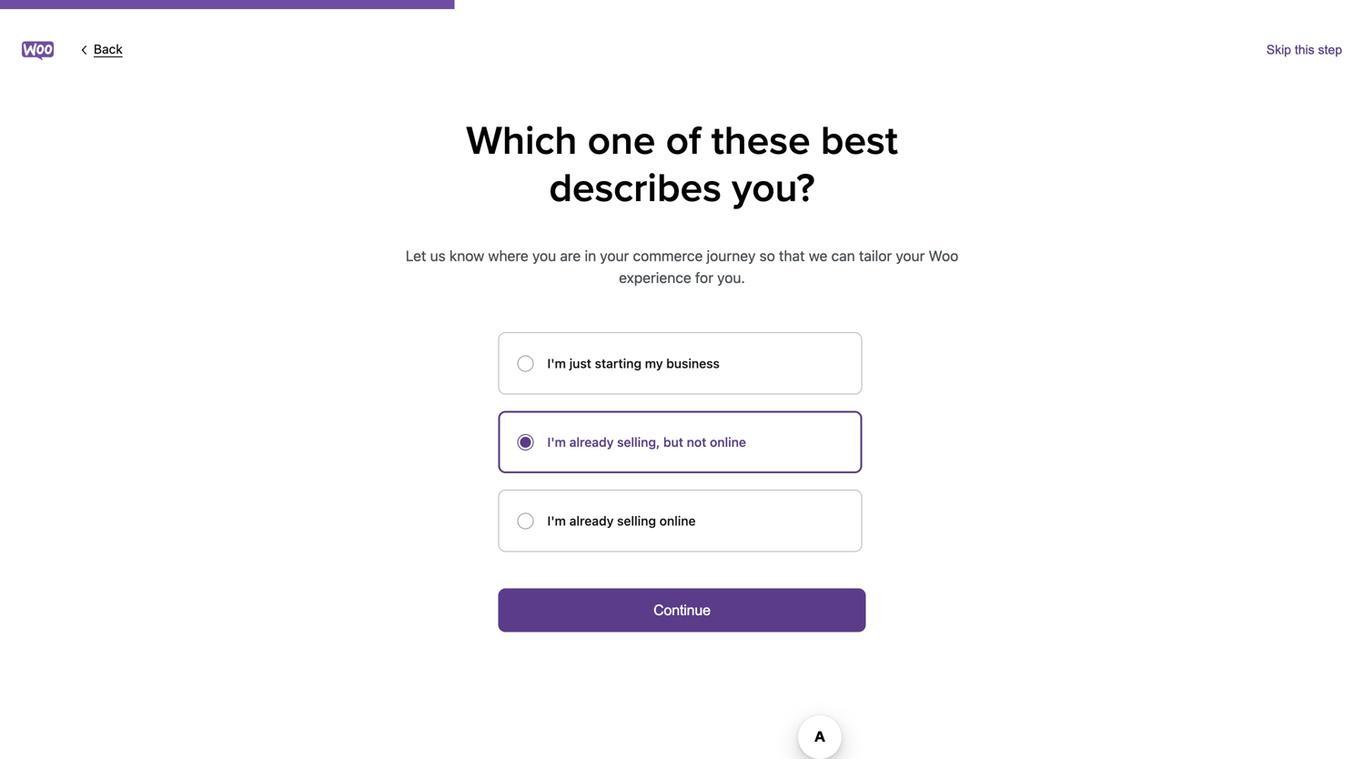Task type: vqa. For each thing, say whether or not it's contained in the screenshot.
Continue
yes



Task type: describe. For each thing, give the bounding box(es) containing it.
commerce
[[633, 247, 703, 264]]

2 your from the left
[[896, 247, 925, 264]]

are
[[560, 247, 581, 264]]

tailor
[[859, 247, 892, 264]]

1 vertical spatial online
[[660, 513, 696, 528]]

woo
[[929, 247, 959, 264]]

back link
[[76, 41, 167, 59]]

just
[[570, 356, 592, 371]]

continue
[[654, 602, 711, 618]]

i'm just starting my business
[[548, 356, 720, 371]]

i'm already selling online
[[548, 513, 696, 528]]

best
[[821, 117, 898, 165]]

starting
[[595, 356, 642, 371]]

back
[[94, 41, 123, 56]]

so
[[760, 247, 775, 264]]

we
[[809, 247, 828, 264]]

selling,
[[617, 435, 660, 450]]

these
[[712, 117, 811, 165]]

which
[[466, 117, 578, 165]]

experience
[[619, 269, 692, 286]]

0 vertical spatial online
[[710, 435, 746, 450]]

us
[[430, 247, 446, 264]]

business
[[667, 356, 720, 371]]

already for selling,
[[570, 435, 614, 450]]

know
[[450, 247, 485, 264]]

that
[[779, 247, 805, 264]]

describes
[[549, 164, 722, 213]]

continue button
[[498, 589, 866, 632]]

i'm for i'm just starting my business
[[548, 356, 566, 371]]

my
[[645, 356, 663, 371]]

you
[[533, 247, 556, 264]]

in
[[585, 247, 596, 264]]

i'm for i'm already selling online
[[548, 513, 566, 528]]

this
[[1295, 43, 1315, 57]]



Task type: locate. For each thing, give the bounding box(es) containing it.
one
[[588, 117, 656, 165]]

but
[[664, 435, 684, 450]]

your
[[600, 247, 629, 264], [896, 247, 925, 264]]

i'm for i'm already selling, but not online
[[548, 435, 566, 450]]

0 vertical spatial already
[[570, 435, 614, 450]]

1 horizontal spatial online
[[710, 435, 746, 450]]

1 vertical spatial already
[[570, 513, 614, 528]]

your right in
[[600, 247, 629, 264]]

i'm left selling,
[[548, 435, 566, 450]]

online right selling
[[660, 513, 696, 528]]

online
[[710, 435, 746, 450], [660, 513, 696, 528]]

let
[[406, 247, 426, 264]]

1 already from the top
[[570, 435, 614, 450]]

which one of these best describes you?
[[466, 117, 898, 213]]

you?
[[732, 164, 815, 213]]

2 i'm from the top
[[548, 435, 566, 450]]

skip
[[1267, 43, 1292, 57]]

already
[[570, 435, 614, 450], [570, 513, 614, 528]]

where
[[488, 247, 529, 264]]

not
[[687, 435, 707, 450]]

i'm
[[548, 356, 566, 371], [548, 435, 566, 450], [548, 513, 566, 528]]

2 already from the top
[[570, 513, 614, 528]]

you.
[[718, 269, 745, 286]]

1 your from the left
[[600, 247, 629, 264]]

of
[[666, 117, 701, 165]]

0 horizontal spatial online
[[660, 513, 696, 528]]

for
[[695, 269, 714, 286]]

0 vertical spatial i'm
[[548, 356, 566, 371]]

1 i'm from the top
[[548, 356, 566, 371]]

skip this step button
[[1267, 39, 1343, 61]]

step
[[1319, 43, 1343, 57]]

selling
[[617, 513, 656, 528]]

already left selling
[[570, 513, 614, 528]]

1 vertical spatial i'm
[[548, 435, 566, 450]]

0 horizontal spatial your
[[600, 247, 629, 264]]

can
[[832, 247, 855, 264]]

i'm left selling
[[548, 513, 566, 528]]

already for selling
[[570, 513, 614, 528]]

let us know where you are in your commerce journey so that we can tailor your woo experience for you.
[[406, 247, 959, 286]]

online right not
[[710, 435, 746, 450]]

already left selling,
[[570, 435, 614, 450]]

your left 'woo' at the top right of page
[[896, 247, 925, 264]]

1 horizontal spatial your
[[896, 247, 925, 264]]

2 vertical spatial i'm
[[548, 513, 566, 528]]

i'm left just
[[548, 356, 566, 371]]

i'm already selling, but not online
[[548, 435, 746, 450]]

journey
[[707, 247, 756, 264]]

3 i'm from the top
[[548, 513, 566, 528]]

skip this step
[[1267, 43, 1343, 57]]



